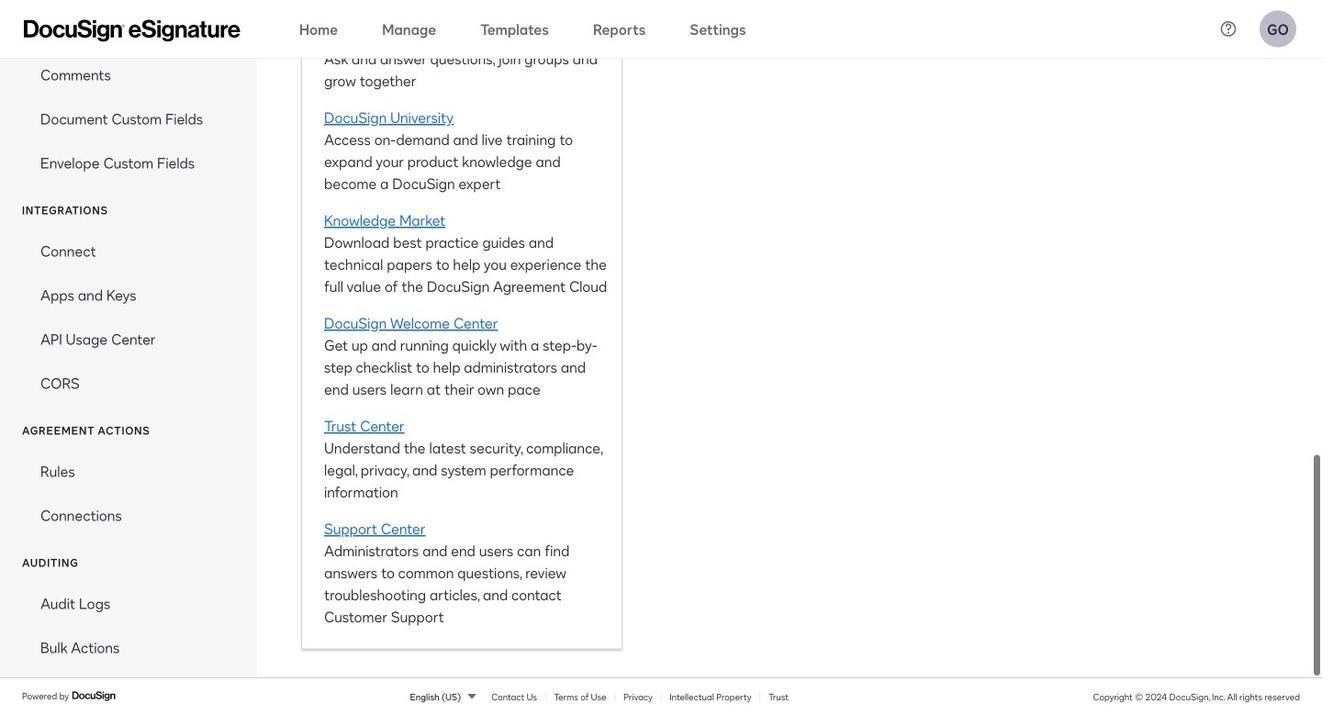 Task type: locate. For each thing, give the bounding box(es) containing it.
docusign admin image
[[24, 20, 241, 42]]

auditing element
[[0, 582, 257, 670]]

signing and sending element
[[0, 0, 257, 185]]



Task type: describe. For each thing, give the bounding box(es) containing it.
integrations element
[[0, 229, 257, 405]]

agreement actions element
[[0, 449, 257, 537]]

docusign image
[[72, 689, 118, 704]]



Task type: vqa. For each thing, say whether or not it's contained in the screenshot.
ENTER NAME text box
no



